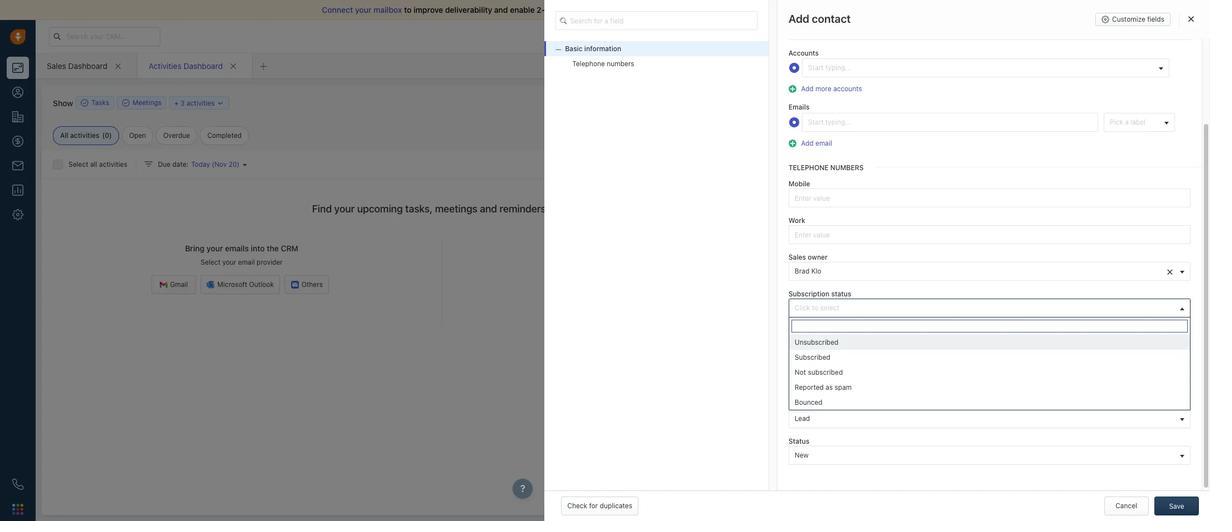 Task type: vqa. For each thing, say whether or not it's contained in the screenshot.
the Jane
no



Task type: describe. For each thing, give the bounding box(es) containing it.
conversations.
[[612, 5, 666, 14]]

bounced
[[795, 399, 823, 407]]

0 vertical spatial email
[[591, 5, 610, 14]]

activities for all
[[99, 160, 127, 169]]

reported as spam option
[[790, 381, 1191, 396]]

Search your CRM... text field
[[49, 27, 160, 46]]

status for whatsapp subscription status
[[866, 327, 886, 335]]

click to select button
[[789, 299, 1191, 318]]

lead
[[795, 415, 810, 423]]

check
[[568, 502, 588, 511]]

to left the start
[[830, 5, 837, 14]]

view activity goals link
[[769, 134, 840, 143]]

subscribed
[[795, 354, 831, 362]]

phone image
[[12, 479, 23, 491]]

quick
[[867, 445, 888, 454]]

click for whatsapp
[[795, 341, 811, 349]]

Start typing... email field
[[802, 113, 1099, 132]]

add more accounts
[[801, 85, 862, 93]]

due date:
[[158, 160, 188, 169]]

improve
[[414, 5, 443, 14]]

duplicates
[[600, 502, 633, 511]]

save button
[[1155, 497, 1199, 516]]

today for today ( nov 20 )
[[191, 160, 210, 169]]

+
[[174, 99, 179, 107]]

links
[[890, 445, 909, 454]]

meeting
[[761, 99, 786, 107]]

1 horizontal spatial telephone
[[789, 164, 829, 172]]

add link
[[1015, 490, 1040, 498]]

sales owner
[[789, 253, 828, 262]]

cancel
[[1116, 502, 1138, 511]]

data
[[745, 5, 761, 14]]

to right "mailbox"
[[404, 5, 412, 14]]

1 horizontal spatial (
[[212, 160, 214, 169]]

sales for sales dashboard
[[47, 61, 66, 70]]

add contact
[[789, 12, 851, 25]]

click to select for sms
[[795, 378, 840, 386]]

lifecycle stage
[[789, 401, 838, 409]]

import
[[668, 5, 693, 14]]

2-
[[537, 5, 545, 14]]

bounced option
[[790, 396, 1191, 411]]

in
[[950, 32, 955, 40]]

telephone numbers link
[[545, 56, 769, 71]]

emails
[[789, 103, 810, 112]]

click for sms
[[795, 378, 811, 386]]

pick a label button
[[1104, 113, 1176, 132]]

list box containing unsubscribed
[[790, 335, 1191, 411]]

accounts
[[834, 85, 862, 93]]

0 horizontal spatial select
[[68, 160, 88, 169]]

add
[[789, 12, 810, 25]]

0
[[105, 131, 109, 140]]

click for subscription
[[795, 304, 811, 313]]

select for whatsapp
[[821, 341, 840, 349]]

) for today ( nov 20 )
[[237, 160, 240, 169]]

unsubscribed
[[795, 339, 839, 347]]

add email link
[[799, 139, 832, 147]]

your
[[906, 32, 919, 40]]

start typing...
[[808, 64, 851, 72]]

telephone numbers inside "link"
[[573, 60, 635, 68]]

you
[[774, 5, 787, 14]]

your left sales
[[705, 5, 721, 14]]

basic information button
[[556, 45, 622, 53]]

overdue
[[163, 131, 190, 140]]

brad
[[795, 267, 810, 276]]

activities
[[149, 61, 181, 70]]

add meeting
[[746, 99, 786, 107]]

bring
[[185, 244, 205, 254]]

sales dashboard
[[47, 61, 107, 70]]

freshworks switcher image
[[12, 504, 23, 516]]

check for duplicates button
[[561, 497, 639, 516]]

1 vertical spatial numbers
[[831, 164, 864, 172]]

explore plans
[[1000, 32, 1044, 40]]

new button
[[789, 447, 1191, 466]]

add email button
[[789, 138, 836, 149]]

plans
[[1026, 32, 1044, 40]]

0 vertical spatial all
[[695, 5, 703, 14]]

add for add meeting
[[746, 99, 759, 107]]

save
[[1170, 503, 1185, 511]]

status
[[789, 438, 810, 446]]

so
[[763, 5, 772, 14]]

into
[[251, 244, 265, 254]]

your for connect your mailbox to improve deliverability and enable 2-way sync of email conversations. import all your sales data so you don't have to start from scratch.
[[355, 5, 372, 14]]

Mobile text field
[[789, 189, 1191, 208]]

link
[[1029, 490, 1040, 498]]

18:00
[[867, 223, 885, 231]]

add for add email
[[801, 139, 814, 147]]

reported as spam
[[795, 384, 852, 392]]

to for sms
[[812, 378, 819, 386]]

basic information link
[[545, 41, 769, 56]]

1 vertical spatial activities
[[70, 131, 99, 140]]

dialog containing add contact
[[545, 0, 1211, 522]]

sms subscription status
[[789, 364, 867, 372]]

start
[[808, 64, 824, 72]]

your down the 'emails'
[[222, 258, 236, 267]]

typing...
[[826, 64, 851, 72]]

+ 3 activities
[[174, 99, 215, 107]]

enable
[[510, 5, 535, 14]]

add for add link
[[1015, 490, 1027, 498]]

view activity goals
[[779, 134, 840, 143]]

explore
[[1000, 32, 1024, 40]]

today ( nov 20 )
[[191, 160, 240, 169]]

click to select button for whatsapp subscription status
[[789, 336, 1191, 355]]

activity
[[797, 134, 820, 143]]

meetings
[[435, 203, 478, 215]]

search image
[[560, 16, 571, 25]]

spam
[[835, 384, 852, 392]]

basic
[[565, 45, 583, 53]]

add more accounts link
[[799, 85, 862, 93]]

ends
[[934, 32, 948, 40]]

Search for a field text field
[[556, 11, 758, 30]]

cancel button
[[1105, 497, 1149, 516]]

a
[[1125, 118, 1129, 126]]



Task type: locate. For each thing, give the bounding box(es) containing it.
3
[[181, 99, 185, 107]]

click to select down not subscribed
[[795, 378, 840, 386]]

activities for 3
[[187, 99, 215, 107]]

gmail
[[170, 281, 188, 289]]

sales for sales owner
[[789, 253, 806, 262]]

+ 3 activities button
[[169, 96, 230, 110]]

others
[[302, 281, 323, 289]]

view
[[779, 134, 795, 143]]

to up subscribed
[[812, 341, 819, 349]]

) left the open
[[109, 131, 112, 140]]

sales up brad
[[789, 253, 806, 262]]

click to select down the subscription status
[[795, 304, 840, 313]]

3 click to select from the top
[[795, 378, 840, 386]]

1 dashboard from the left
[[68, 61, 107, 70]]

click down subscription
[[795, 304, 811, 313]]

information
[[585, 45, 622, 53]]

subscription for sms
[[805, 364, 846, 372]]

1 vertical spatial today
[[867, 183, 886, 192]]

status right subscription
[[832, 290, 852, 299]]

to down the subscription status
[[812, 304, 819, 313]]

sync
[[562, 5, 579, 14]]

more
[[804, 99, 820, 107]]

select for subscription
[[821, 304, 840, 313]]

add email
[[801, 139, 832, 147]]

fields
[[1148, 15, 1165, 23]]

to down not subscribed
[[812, 378, 819, 386]]

×
[[1167, 265, 1174, 278]]

1 vertical spatial click
[[795, 341, 811, 349]]

deliverability
[[445, 5, 492, 14]]

subscribed option
[[790, 350, 1191, 366]]

subscription for whatsapp
[[824, 327, 864, 335]]

status for sms subscription status
[[847, 364, 867, 372]]

0 horizontal spatial nov
[[214, 160, 227, 169]]

outlook
[[249, 281, 274, 289]]

add for add more accounts
[[801, 85, 814, 93]]

of
[[581, 5, 589, 14]]

nov down "completed"
[[214, 160, 227, 169]]

1 horizontal spatial 20
[[867, 198, 877, 208]]

1 vertical spatial email
[[816, 139, 832, 147]]

0 vertical spatial select
[[821, 304, 840, 313]]

0 vertical spatial and
[[494, 5, 508, 14]]

0 vertical spatial today
[[191, 160, 210, 169]]

0 horizontal spatial email
[[238, 258, 255, 267]]

1 vertical spatial select
[[201, 258, 221, 267]]

1 vertical spatial select
[[821, 341, 840, 349]]

start
[[839, 5, 857, 14]]

2 vertical spatial select
[[821, 378, 840, 386]]

1 horizontal spatial dashboard
[[184, 61, 223, 70]]

0 horizontal spatial dashboard
[[68, 61, 107, 70]]

1 click to select from the top
[[795, 304, 840, 313]]

pick a label
[[1110, 118, 1146, 126]]

1 vertical spatial click to select button
[[789, 373, 1191, 392]]

select
[[821, 304, 840, 313], [821, 341, 840, 349], [821, 378, 840, 386]]

add inside add link link
[[1015, 490, 1027, 498]]

sales up show
[[47, 61, 66, 70]]

2 dashboard from the left
[[184, 61, 223, 70]]

add inside add email "button"
[[801, 139, 814, 147]]

1 horizontal spatial select
[[201, 258, 221, 267]]

connect your mailbox to improve deliverability and enable 2-way sync of email conversations. import all your sales data so you don't have to start from scratch.
[[322, 5, 908, 14]]

all right import
[[695, 5, 703, 14]]

klo
[[812, 267, 822, 276]]

add inside add meeting button
[[746, 99, 759, 107]]

select down subscribed
[[821, 378, 840, 386]]

click to select button up not subscribed option on the right bottom of the page
[[789, 336, 1191, 355]]

1 horizontal spatial sales
[[789, 253, 806, 262]]

( down "completed"
[[212, 160, 214, 169]]

1 vertical spatial all
[[90, 160, 97, 169]]

1 vertical spatial subscription
[[805, 364, 846, 372]]

meetings
[[133, 99, 162, 107]]

0 vertical spatial (
[[102, 131, 105, 140]]

numbers inside "link"
[[607, 60, 635, 68]]

your right bring
[[207, 244, 223, 254]]

0 vertical spatial click to select button
[[789, 336, 1191, 355]]

crm
[[281, 244, 298, 254]]

stage
[[820, 401, 838, 409]]

phone element
[[7, 474, 29, 496]]

click to select button for sms subscription status
[[789, 373, 1191, 392]]

0 vertical spatial select
[[68, 160, 88, 169]]

click to select button up bounced option
[[789, 373, 1191, 392]]

add more accounts button
[[789, 84, 866, 94]]

telephone down "basic information" dropdown button
[[573, 60, 605, 68]]

2 vertical spatial click to select
[[795, 378, 840, 386]]

1 horizontal spatial email
[[591, 5, 610, 14]]

telephone
[[573, 60, 605, 68], [789, 164, 829, 172]]

start typing... button
[[802, 59, 1170, 78]]

0 vertical spatial click to select
[[795, 304, 840, 313]]

not
[[795, 369, 806, 377]]

1 vertical spatial telephone
[[789, 164, 829, 172]]

import all your sales data link
[[668, 5, 763, 14]]

1 horizontal spatial nov
[[879, 198, 893, 208]]

numbers down information
[[607, 60, 635, 68]]

0 vertical spatial numbers
[[607, 60, 635, 68]]

here.
[[548, 203, 572, 215]]

0 vertical spatial click
[[795, 304, 811, 313]]

20 down "completed"
[[229, 160, 237, 169]]

way
[[545, 5, 560, 14]]

new
[[795, 452, 809, 460]]

not subscribed option
[[790, 366, 1191, 381]]

your left "mailbox"
[[355, 5, 372, 14]]

to for whatsapp
[[812, 341, 819, 349]]

brad klo
[[795, 267, 822, 276]]

select inside dropdown button
[[821, 304, 840, 313]]

completed
[[207, 131, 242, 140]]

trial
[[921, 32, 932, 40]]

0 horizontal spatial sales
[[47, 61, 66, 70]]

activities inside button
[[187, 99, 215, 107]]

select down the subscription status
[[821, 304, 840, 313]]

0 horizontal spatial 20
[[229, 160, 237, 169]]

select down whatsapp subscription status
[[821, 341, 840, 349]]

1 vertical spatial telephone numbers
[[789, 164, 864, 172]]

and
[[494, 5, 508, 14], [480, 203, 497, 215]]

to
[[404, 5, 412, 14], [830, 5, 837, 14], [812, 304, 819, 313], [812, 341, 819, 349], [812, 378, 819, 386]]

( up select all activities
[[102, 131, 105, 140]]

None search field
[[556, 11, 758, 30], [792, 320, 1188, 333], [556, 11, 758, 30], [792, 320, 1188, 333]]

1 vertical spatial 20
[[867, 198, 877, 208]]

connect
[[322, 5, 353, 14]]

1 vertical spatial (
[[212, 160, 214, 169]]

all down all activities ( 0 )
[[90, 160, 97, 169]]

click down 'whatsapp'
[[795, 341, 811, 349]]

emails
[[225, 244, 249, 254]]

click to select up subscribed
[[795, 341, 840, 349]]

and left enable on the top
[[494, 5, 508, 14]]

1 vertical spatial )
[[237, 160, 240, 169]]

customize
[[1113, 15, 1146, 23]]

1 horizontal spatial telephone numbers
[[789, 164, 864, 172]]

close image
[[1189, 16, 1194, 22]]

and right meetings
[[480, 203, 497, 215]]

1 vertical spatial status
[[866, 327, 886, 335]]

numbers down goals at the right
[[831, 164, 864, 172]]

select down all activities ( 0 )
[[68, 160, 88, 169]]

telephone numbers
[[573, 60, 635, 68], [789, 164, 864, 172]]

2 horizontal spatial email
[[816, 139, 832, 147]]

0 horizontal spatial (
[[102, 131, 105, 140]]

0 vertical spatial telephone
[[573, 60, 605, 68]]

add
[[801, 85, 814, 93], [746, 99, 759, 107], [801, 139, 814, 147], [1015, 490, 1027, 498]]

all
[[60, 131, 68, 140]]

click to select for subscription
[[795, 304, 840, 313]]

add link link
[[1015, 489, 1040, 501]]

dialog
[[545, 0, 1211, 522]]

Start typing... text field
[[789, 21, 1191, 40]]

1 vertical spatial nov
[[879, 198, 893, 208]]

3 select from the top
[[821, 378, 840, 386]]

your for bring your emails into the crm select your email provider
[[207, 244, 223, 254]]

20
[[229, 160, 237, 169], [867, 198, 877, 208]]

) down "completed"
[[237, 160, 240, 169]]

lead button
[[789, 410, 1191, 429]]

dashboard for activities dashboard
[[184, 61, 223, 70]]

) for all activities ( 0 )
[[109, 131, 112, 140]]

click to select inside dropdown button
[[795, 304, 840, 313]]

email inside add email "button"
[[816, 139, 832, 147]]

1 click from the top
[[795, 304, 811, 313]]

unsubscribed option
[[790, 335, 1191, 350]]

explore plans link
[[994, 30, 1050, 43]]

telephone numbers down add email
[[789, 164, 864, 172]]

tasks,
[[405, 203, 433, 215]]

0 vertical spatial sales
[[47, 61, 66, 70]]

today for today
[[867, 183, 886, 192]]

0 horizontal spatial all
[[90, 160, 97, 169]]

20 nov
[[867, 198, 893, 208]]

subscription up unsubscribed
[[824, 327, 864, 335]]

0 vertical spatial nov
[[214, 160, 227, 169]]

0 horizontal spatial telephone
[[573, 60, 605, 68]]

telephone inside "link"
[[573, 60, 605, 68]]

list box
[[790, 335, 1191, 411]]

whatsapp
[[789, 327, 822, 335]]

1 vertical spatial sales
[[789, 253, 806, 262]]

subscription down subscribed
[[805, 364, 846, 372]]

status up the 'spam'
[[847, 364, 867, 372]]

dashboard for sales dashboard
[[68, 61, 107, 70]]

2 select from the top
[[821, 341, 840, 349]]

reported
[[795, 384, 824, 392]]

0 vertical spatial status
[[832, 290, 852, 299]]

as
[[826, 384, 833, 392]]

activities down 0
[[99, 160, 127, 169]]

1 click to select button from the top
[[789, 336, 1191, 355]]

dashboard down search your crm... text box
[[68, 61, 107, 70]]

lifecycle
[[789, 401, 818, 409]]

0 horizontal spatial )
[[109, 131, 112, 140]]

0 vertical spatial activities
[[187, 99, 215, 107]]

2 vertical spatial email
[[238, 258, 255, 267]]

tasks
[[92, 99, 109, 107]]

select down bring
[[201, 258, 221, 267]]

email inside bring your emails into the crm select your email provider
[[238, 258, 255, 267]]

activities right all
[[70, 131, 99, 140]]

19:00
[[867, 257, 885, 265]]

numbers
[[607, 60, 635, 68], [831, 164, 864, 172]]

2 click to select button from the top
[[789, 373, 1191, 392]]

dashboard up + 3 activities link
[[184, 61, 223, 70]]

1 vertical spatial and
[[480, 203, 497, 215]]

find
[[312, 203, 332, 215]]

not subscribed
[[795, 369, 843, 377]]

2 click to select from the top
[[795, 341, 840, 349]]

whatsapp subscription status
[[789, 327, 886, 335]]

goals
[[822, 134, 840, 143]]

0 vertical spatial telephone numbers
[[573, 60, 635, 68]]

today up 20 nov
[[867, 183, 886, 192]]

click
[[795, 304, 811, 313], [795, 341, 811, 349], [795, 378, 811, 386]]

0 vertical spatial )
[[109, 131, 112, 140]]

2 vertical spatial activities
[[99, 160, 127, 169]]

2 click from the top
[[795, 341, 811, 349]]

mailbox
[[374, 5, 402, 14]]

1 vertical spatial click to select
[[795, 341, 840, 349]]

1 horizontal spatial all
[[695, 5, 703, 14]]

select
[[68, 160, 88, 169], [201, 258, 221, 267]]

activities
[[187, 99, 215, 107], [70, 131, 99, 140], [99, 160, 127, 169]]

email image
[[1100, 32, 1108, 41]]

days
[[966, 32, 979, 40]]

scratch.
[[878, 5, 908, 14]]

20:00
[[867, 290, 886, 298]]

telephone numbers down information
[[573, 60, 635, 68]]

your right find
[[334, 203, 355, 215]]

the
[[267, 244, 279, 254]]

Work text field
[[789, 226, 1191, 245]]

click down not
[[795, 378, 811, 386]]

owner
[[808, 253, 828, 262]]

3 click from the top
[[795, 378, 811, 386]]

contact
[[812, 12, 851, 25]]

to for subscription
[[812, 304, 819, 313]]

0 horizontal spatial today
[[191, 160, 210, 169]]

0 vertical spatial subscription
[[824, 327, 864, 335]]

1 horizontal spatial numbers
[[831, 164, 864, 172]]

click to select for whatsapp
[[795, 341, 840, 349]]

add inside add more accounts button
[[801, 85, 814, 93]]

1 select from the top
[[821, 304, 840, 313]]

0 horizontal spatial telephone numbers
[[573, 60, 635, 68]]

bring your emails into the crm select your email provider
[[185, 244, 298, 267]]

down image
[[217, 99, 225, 107]]

label
[[1131, 118, 1146, 126]]

to inside click to select dropdown button
[[812, 304, 819, 313]]

select for sms
[[821, 378, 840, 386]]

activities right 3
[[187, 99, 215, 107]]

telephone up mobile
[[789, 164, 829, 172]]

1 horizontal spatial today
[[867, 183, 886, 192]]

1 horizontal spatial )
[[237, 160, 240, 169]]

click to select button
[[789, 336, 1191, 355], [789, 373, 1191, 392]]

2 vertical spatial click
[[795, 378, 811, 386]]

nov up 18:00
[[879, 198, 893, 208]]

your for find your upcoming tasks, meetings and reminders here.
[[334, 203, 355, 215]]

0 horizontal spatial numbers
[[607, 60, 635, 68]]

select inside bring your emails into the crm select your email provider
[[201, 258, 221, 267]]

mobile
[[789, 180, 811, 188]]

0 vertical spatial 20
[[229, 160, 237, 169]]

microsoft
[[217, 281, 247, 289]]

2 vertical spatial status
[[847, 364, 867, 372]]

today right date:
[[191, 160, 210, 169]]

20 up 18:00
[[867, 198, 877, 208]]

21:00
[[867, 323, 885, 332]]

click inside dropdown button
[[795, 304, 811, 313]]

provider
[[257, 258, 283, 267]]

status down 20:00
[[866, 327, 886, 335]]

accounts
[[789, 49, 819, 57]]

all activities ( 0 )
[[60, 131, 112, 140]]



